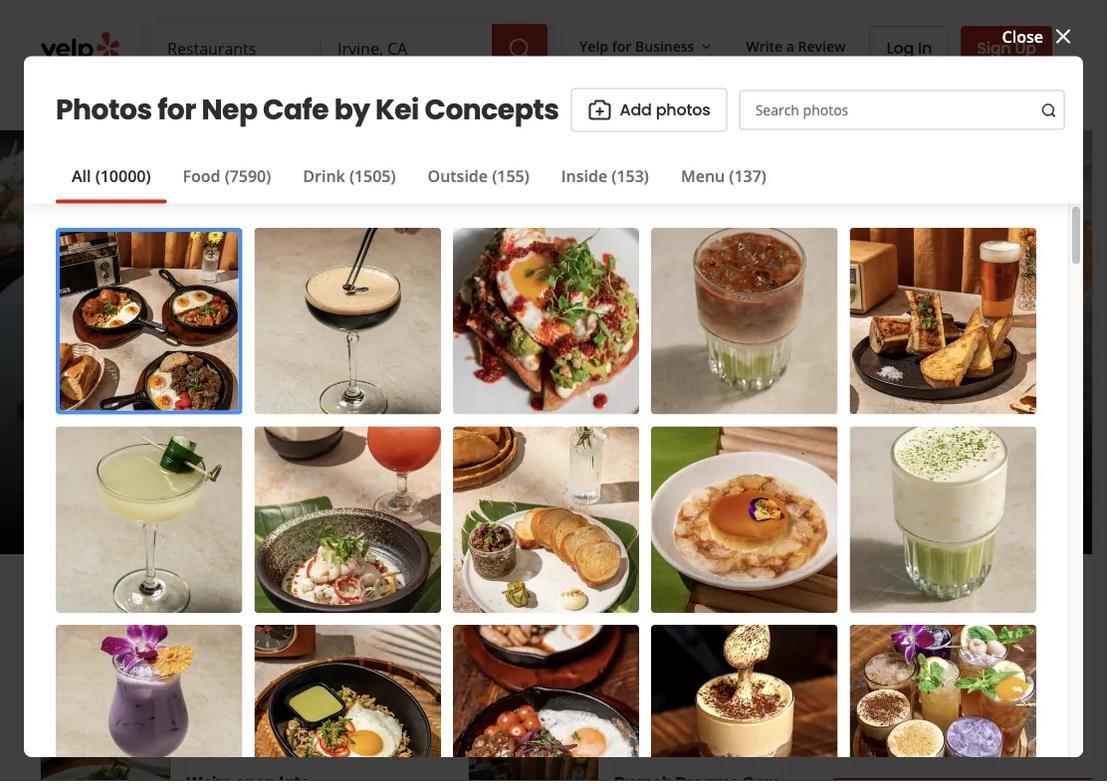 Task type: vqa. For each thing, say whether or not it's contained in the screenshot.
Pay
no



Task type: describe. For each thing, give the bounding box(es) containing it.
ago
[[587, 491, 614, 512]]

1 photo of nep cafe by kei concepts - fountain valley, ca, us. image from the left
[[0, 130, 312, 555]]

mins
[[1026, 736, 1057, 754]]

20
[[1006, 736, 1022, 754]]

takeout tab panel
[[832, 703, 1022, 711]]

cafes
[[498, 456, 542, 477]]

write for write a review
[[746, 36, 783, 55]]

food inside tab list
[[183, 165, 221, 186]]

-
[[296, 491, 301, 512]]

menu (137)
[[681, 165, 767, 186]]

a for review
[[133, 605, 143, 627]]

share button
[[378, 595, 490, 638]]

up
[[949, 736, 966, 754]]

24 share v2 image
[[395, 605, 419, 628]]

&
[[416, 456, 428, 477]]

log in link
[[870, 26, 949, 70]]

edit button
[[656, 457, 696, 481]]

save button
[[498, 595, 602, 638]]

food (7590)
[[183, 165, 271, 186]]

am
[[267, 491, 292, 512]]

see hours link
[[626, 491, 701, 515]]

4.4
[[369, 412, 391, 433]]

fees
[[856, 736, 887, 754]]

inside (153)
[[561, 165, 649, 186]]

close button
[[1003, 24, 1076, 48]]

from
[[127, 703, 179, 731]]

more
[[608, 88, 642, 107]]

Search photos text field
[[740, 90, 1065, 130]]

0 vertical spatial photos
[[656, 99, 711, 121]]

brunch
[[432, 456, 490, 477]]

yelp for business
[[580, 36, 695, 55]]

we're open late image
[[41, 756, 170, 782]]

auto
[[461, 88, 491, 107]]

reviews)
[[445, 412, 509, 433]]

see for see hours
[[635, 494, 656, 510]]

hours
[[402, 491, 448, 512]]

auto services
[[461, 88, 548, 107]]

in
[[970, 736, 982, 754]]

sign up link
[[961, 26, 1053, 70]]

breakfast
[[335, 456, 412, 477]]

by inside nep cafe by kei concepts
[[411, 281, 473, 349]]

10k
[[913, 480, 937, 502]]

info alert
[[378, 490, 614, 514]]

10-
[[986, 736, 1006, 754]]

cafes link
[[498, 456, 542, 477]]

(2,597 reviews) link
[[395, 412, 509, 433]]

takeout
[[943, 664, 1006, 686]]

yelp for business button
[[572, 28, 722, 64]]

write a review link
[[40, 595, 214, 638]]

delivery
[[848, 664, 911, 686]]

follow
[[659, 605, 708, 627]]

(155)
[[492, 165, 530, 186]]

(153)
[[612, 165, 649, 186]]

photos
[[56, 90, 152, 130]]

0 vertical spatial cafe
[[263, 90, 329, 130]]

2 photo of nep cafe by kei concepts - fountain valley, ca, us. image from the left
[[312, 130, 630, 555]]

hours
[[659, 494, 692, 510]]

0 vertical spatial search image
[[508, 37, 532, 61]]

hours updated 3 weeks ago
[[402, 491, 614, 512]]

business categories element
[[151, 72, 1053, 129]]

0 horizontal spatial business
[[227, 703, 315, 731]]

24 star v2 image
[[56, 605, 80, 628]]

services for auto services
[[495, 88, 548, 107]]

updated
[[452, 491, 517, 512]]

add photos
[[620, 99, 711, 121]]

pick up in 10-20 mins
[[920, 736, 1057, 754]]

tab list containing all (10000)
[[56, 164, 783, 204]]

1 vertical spatial search image
[[1041, 103, 1057, 118]]

outside (155)
[[428, 165, 530, 186]]

follow button
[[610, 595, 725, 638]]

24 add photo v2 image
[[588, 98, 612, 122]]

photos inside 'link'
[[941, 480, 996, 502]]

inside
[[561, 165, 608, 186]]

up
[[1015, 36, 1037, 59]]

no
[[832, 736, 852, 754]]

open
[[181, 491, 223, 512]]

add photo link
[[222, 595, 370, 638]]

weeks
[[534, 491, 582, 512]]

1 vertical spatial food
[[893, 612, 941, 639]]

yelp
[[580, 36, 609, 55]]

updates from this business
[[40, 703, 315, 731]]

add for add photo
[[271, 605, 303, 627]]

(7590)
[[225, 165, 271, 186]]

drink
[[303, 165, 345, 186]]

3
[[521, 491, 530, 512]]

3:00
[[305, 491, 337, 512]]

claimed
[[201, 456, 264, 477]]

restaurants
[[167, 88, 245, 107]]

(10000)
[[95, 165, 151, 186]]



Task type: locate. For each thing, give the bounding box(es) containing it.
0 vertical spatial by
[[334, 90, 370, 130]]

food
[[183, 165, 221, 186], [893, 612, 941, 639]]

2 services from the left
[[495, 88, 548, 107]]

8:00
[[231, 491, 263, 512]]

16 chevron down v2 image
[[699, 39, 715, 55]]

1 vertical spatial kei
[[483, 281, 559, 349]]

0 horizontal spatial ,
[[490, 456, 494, 477]]

3 24 chevron down v2 image from the left
[[646, 86, 670, 110]]

close
[[1003, 25, 1044, 47]]

0 vertical spatial business
[[635, 36, 695, 55]]

home
[[305, 88, 344, 107]]

this
[[182, 703, 223, 731]]

24 save outline v2 image
[[515, 605, 539, 628]]

write a review link
[[738, 28, 854, 64]]

24 chevron down v2 image left auto
[[405, 86, 429, 110]]

share
[[427, 605, 473, 627]]

2 , from the left
[[542, 456, 546, 477]]

for right photos
[[158, 90, 196, 130]]

1 , from the left
[[490, 456, 494, 477]]

photos right more
[[656, 99, 711, 121]]

breakfast & brunch , cafes , vietnamese
[[335, 456, 644, 477]]

, up weeks
[[542, 456, 546, 477]]

24 chevron down v2 image right more
[[646, 86, 670, 110]]

1 24 chevron down v2 image from the left
[[249, 86, 273, 110]]

24 chevron down v2 image inside 'home services' link
[[405, 86, 429, 110]]

24 chevron down v2 image for more
[[646, 86, 670, 110]]

0 vertical spatial for
[[612, 36, 632, 55]]

nep inside nep cafe by kei concepts
[[181, 281, 278, 349]]

see all 10k photos link
[[825, 467, 1029, 515]]

1 vertical spatial tab list
[[832, 663, 1022, 703]]

1 horizontal spatial services
[[495, 88, 548, 107]]

write left review
[[746, 36, 783, 55]]

see for see all 10k photos
[[858, 480, 887, 502]]

0 horizontal spatial food
[[183, 165, 221, 186]]

1 vertical spatial business
[[227, 703, 315, 731]]

2 horizontal spatial 24 chevron down v2 image
[[646, 86, 670, 110]]

auto services link
[[445, 72, 592, 129]]

in
[[918, 37, 932, 59]]

0 horizontal spatial concepts
[[181, 337, 414, 404]]

services for home services
[[348, 88, 401, 107]]

1 horizontal spatial by
[[411, 281, 473, 349]]

search image up the auto services
[[508, 37, 532, 61]]

24 chevron down v2 image inside restaurants link
[[249, 86, 273, 110]]

pm
[[341, 491, 366, 512]]

brunch dreams come true at nep cafe! image
[[469, 756, 599, 782]]

0 horizontal spatial for
[[158, 90, 196, 130]]

edit
[[665, 460, 687, 477]]

24 camera v2 image
[[239, 605, 263, 628]]

(2,597
[[395, 412, 441, 433]]

home services
[[305, 88, 401, 107]]

more link
[[592, 72, 686, 129]]

services right home in the top of the page
[[348, 88, 401, 107]]

0 horizontal spatial by
[[334, 90, 370, 130]]

1 horizontal spatial for
[[612, 36, 632, 55]]

0 horizontal spatial services
[[348, 88, 401, 107]]

photo of nep cafe by kei concepts - fountain valley, ca, us. cheers image
[[969, 130, 1108, 555]]

2 24 chevron down v2 image from the left
[[405, 86, 429, 110]]

3 photo of nep cafe by kei concepts - fountain valley, ca, us. image from the left
[[630, 130, 969, 555]]

services left 24 chevron down v2 image
[[495, 88, 548, 107]]

None search field
[[151, 24, 552, 72]]

1 vertical spatial cafe
[[288, 281, 402, 349]]

1 vertical spatial for
[[158, 90, 196, 130]]

0 vertical spatial add
[[620, 99, 652, 121]]

vietnamese link
[[550, 456, 644, 477]]

1 horizontal spatial ,
[[542, 456, 546, 477]]

search image
[[508, 37, 532, 61], [1041, 103, 1057, 118]]

1 vertical spatial concepts
[[181, 337, 414, 404]]

photos for nep cafe by kei concepts
[[56, 90, 559, 130]]

add
[[620, 99, 652, 121], [271, 605, 303, 627]]

photos right 10k
[[941, 480, 996, 502]]

add for add photos
[[620, 99, 652, 121]]

0 vertical spatial kei
[[376, 90, 419, 130]]

order food
[[832, 612, 941, 639]]

write right 24 star v2 'icon' on the left of the page
[[88, 605, 129, 627]]

add photos link
[[571, 88, 728, 132]]

0 vertical spatial food
[[183, 165, 221, 186]]

see inside see all 10k photos 'link'
[[858, 480, 887, 502]]

1 vertical spatial write
[[88, 605, 129, 627]]

1 horizontal spatial concepts
[[425, 90, 559, 130]]

a for review
[[787, 36, 795, 55]]

24 chevron down v2 image right restaurants
[[249, 86, 273, 110]]

4.4 star rating image
[[181, 407, 357, 439]]

pick
[[920, 736, 946, 754]]

next image
[[1041, 326, 1065, 350]]

1 vertical spatial a
[[133, 605, 143, 627]]

1 vertical spatial add
[[271, 605, 303, 627]]

outside
[[428, 165, 488, 186]]

1 vertical spatial photos
[[941, 480, 996, 502]]

for for nep
[[158, 90, 196, 130]]

previous image
[[28, 326, 52, 350]]

1 vertical spatial by
[[411, 281, 473, 349]]

1 horizontal spatial business
[[635, 36, 695, 55]]

food right order
[[893, 612, 941, 639]]

services
[[348, 88, 401, 107], [495, 88, 548, 107]]

business inside button
[[635, 36, 695, 55]]

food left (7590)
[[183, 165, 221, 186]]

1 vertical spatial nep
[[181, 281, 278, 349]]

24 close v2 image
[[1052, 25, 1076, 48]]

1 horizontal spatial photos
[[941, 480, 996, 502]]

concepts up 4.4 star rating image
[[181, 337, 414, 404]]

0 vertical spatial tab list
[[56, 164, 783, 204]]

sign
[[977, 36, 1011, 59]]

add photo
[[271, 605, 353, 627]]

4.4 (2,597 reviews)
[[369, 412, 509, 433]]

write a review
[[88, 605, 198, 627]]

for for business
[[612, 36, 632, 55]]

0 horizontal spatial kei
[[376, 90, 419, 130]]

photos
[[656, 99, 711, 121], [941, 480, 996, 502]]

see hours
[[635, 494, 692, 510]]

see all 10k photos
[[858, 480, 996, 502]]

24 chevron down v2 image
[[552, 86, 576, 110]]

business left the 16 chevron down v2 icon
[[635, 36, 695, 55]]

16 claim filled v2 image
[[181, 459, 197, 475]]

24 chevron down v2 image inside more link
[[646, 86, 670, 110]]

concepts inside nep cafe by kei concepts
[[181, 337, 414, 404]]

0 horizontal spatial tab list
[[56, 164, 783, 204]]

1 horizontal spatial write
[[746, 36, 783, 55]]

business right this
[[227, 703, 315, 731]]

(137)
[[729, 165, 767, 186]]

1 horizontal spatial tab list
[[832, 663, 1022, 703]]

0 horizontal spatial a
[[133, 605, 143, 627]]

log in
[[887, 37, 932, 59]]

drink (1505)
[[303, 165, 396, 186]]

0 horizontal spatial 24 chevron down v2 image
[[249, 86, 273, 110]]

all
[[891, 480, 909, 502]]

review
[[798, 36, 846, 55]]

1 horizontal spatial 24 chevron down v2 image
[[405, 86, 429, 110]]

concepts up outside (155)
[[425, 90, 559, 130]]

,
[[490, 456, 494, 477], [542, 456, 546, 477]]

save
[[547, 605, 585, 627]]

updates
[[40, 703, 123, 731]]

1 services from the left
[[348, 88, 401, 107]]

0 horizontal spatial see
[[635, 494, 656, 510]]

0 horizontal spatial search image
[[508, 37, 532, 61]]

open 8:00 am - 3:00 pm
[[181, 491, 366, 512]]

photo of nep cafe by kei concepts - fountain valley, ca, us. image
[[0, 130, 312, 555], [312, 130, 630, 555], [630, 130, 969, 555]]

all (10000)
[[72, 165, 151, 186]]

16 info v2 image
[[378, 493, 394, 509]]

review
[[147, 605, 198, 627]]

all
[[72, 165, 91, 186]]

(1505)
[[349, 165, 396, 186]]

see
[[858, 480, 887, 502], [635, 494, 656, 510]]

sign up
[[977, 36, 1037, 59]]

see left hours
[[635, 494, 656, 510]]

photo
[[307, 605, 353, 627]]

0 vertical spatial a
[[787, 36, 795, 55]]

order
[[832, 612, 889, 639]]

tab list containing delivery
[[832, 663, 1022, 703]]

menu
[[681, 165, 725, 186]]

search image down 'close' button
[[1041, 103, 1057, 118]]

kei inside nep cafe by kei concepts
[[483, 281, 559, 349]]

0 horizontal spatial photos
[[656, 99, 711, 121]]

0 vertical spatial write
[[746, 36, 783, 55]]

$$
[[290, 456, 308, 477]]

for right yelp
[[612, 36, 632, 55]]

home services link
[[289, 72, 445, 129]]

24 chevron down v2 image for home services
[[405, 86, 429, 110]]

0 horizontal spatial write
[[88, 605, 129, 627]]

log
[[887, 37, 914, 59]]

tab list
[[56, 164, 783, 204], [832, 663, 1022, 703]]

cafe inside nep cafe by kei concepts
[[288, 281, 402, 349]]

1 horizontal spatial add
[[620, 99, 652, 121]]

1 horizontal spatial a
[[787, 36, 795, 55]]

a
[[787, 36, 795, 55], [133, 605, 143, 627]]

nep cafe by kei concepts
[[181, 281, 559, 404]]

0 horizontal spatial add
[[271, 605, 303, 627]]

1 horizontal spatial search image
[[1041, 103, 1057, 118]]

write
[[746, 36, 783, 55], [88, 605, 129, 627]]

24 chevron down v2 image
[[249, 86, 273, 110], [405, 86, 429, 110], [646, 86, 670, 110]]

0 vertical spatial concepts
[[425, 90, 559, 130]]

for inside button
[[612, 36, 632, 55]]

write a review
[[746, 36, 846, 55]]

24 add v2 image
[[627, 605, 651, 628]]

write for write a review
[[88, 605, 129, 627]]

1 horizontal spatial food
[[893, 612, 941, 639]]

1 horizontal spatial kei
[[483, 281, 559, 349]]

1 horizontal spatial see
[[858, 480, 887, 502]]

updates from this business element
[[16, 670, 880, 782]]

, left cafes link
[[490, 456, 494, 477]]

see left all at the bottom of page
[[858, 480, 887, 502]]

0 vertical spatial nep
[[202, 90, 257, 130]]

see inside see hours link
[[635, 494, 656, 510]]

business
[[635, 36, 695, 55], [227, 703, 315, 731]]

by
[[334, 90, 370, 130], [411, 281, 473, 349]]

24 chevron down v2 image for restaurants
[[249, 86, 273, 110]]



